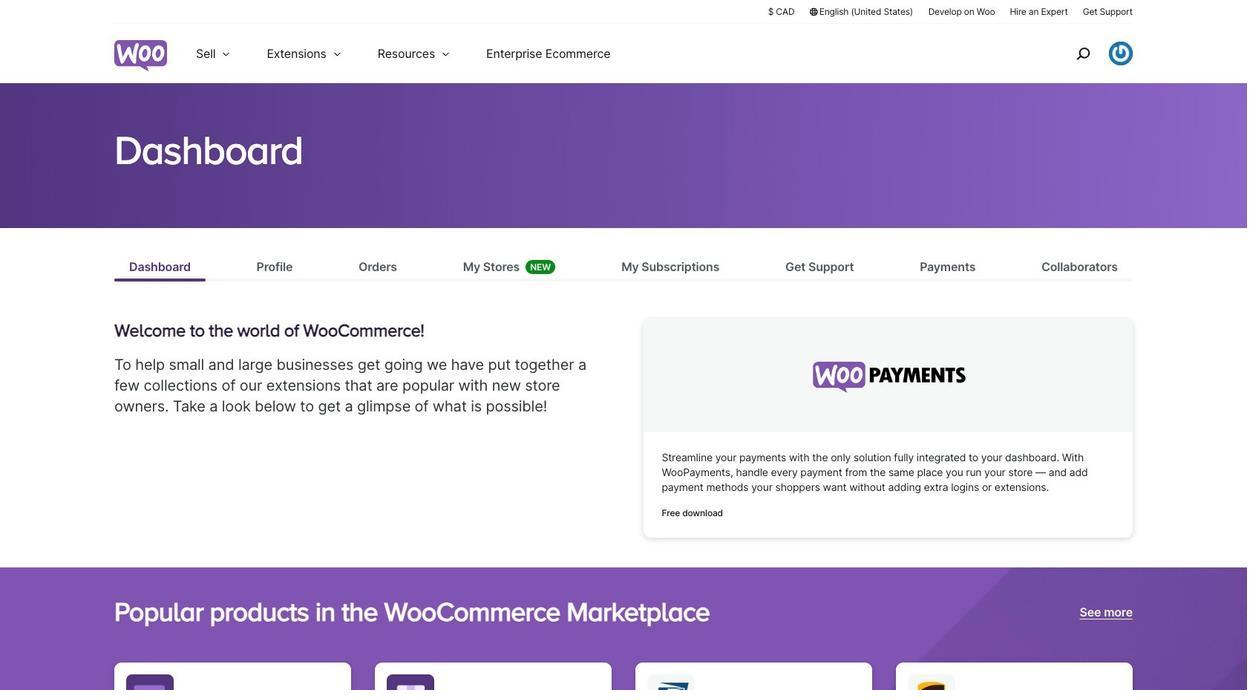 Task type: describe. For each thing, give the bounding box(es) containing it.
open account menu image
[[1110, 42, 1133, 65]]

search image
[[1072, 42, 1096, 65]]



Task type: vqa. For each thing, say whether or not it's contained in the screenshot.
Search image at the right
yes



Task type: locate. For each thing, give the bounding box(es) containing it.
service navigation menu element
[[1045, 29, 1133, 78]]



